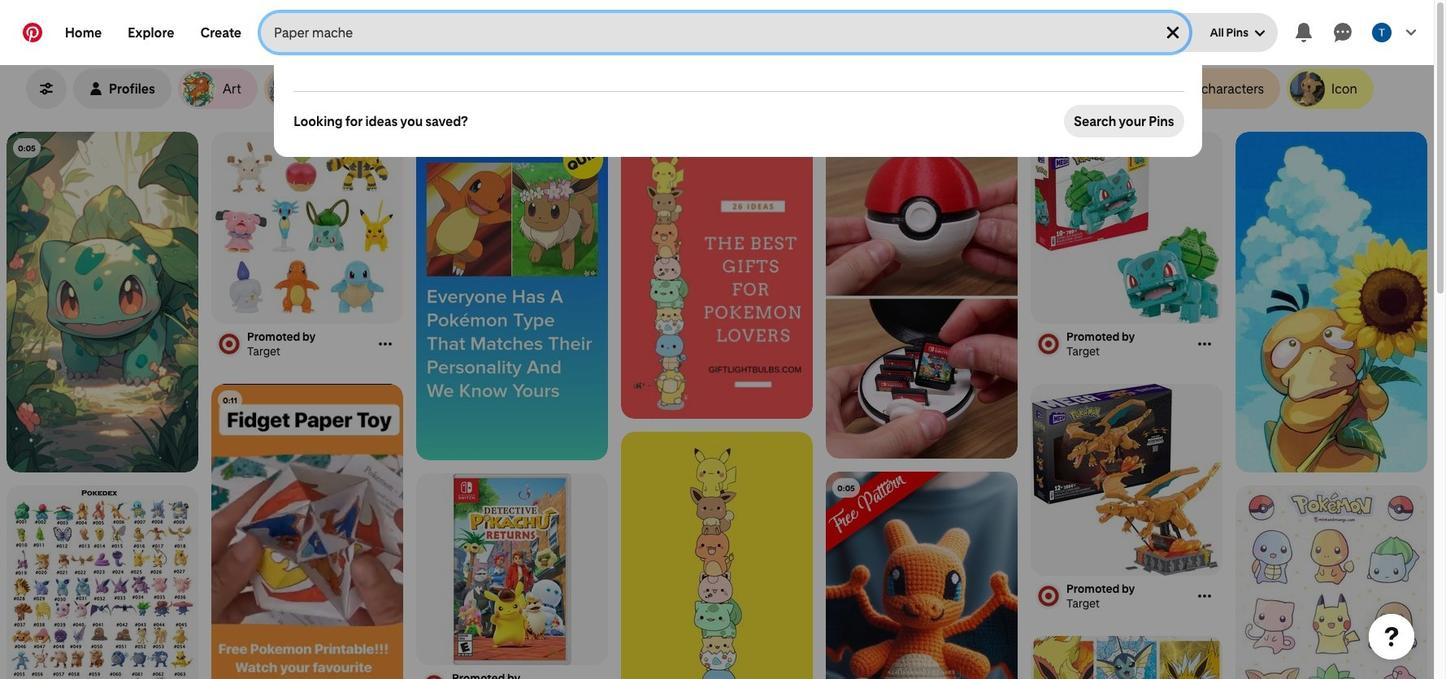 Task type: locate. For each thing, give the bounding box(es) containing it.
this contains an image of: image
[[621, 432, 813, 679], [7, 486, 198, 679]]

filter image
[[40, 82, 53, 95]]

solve mysteries with the personality-packed detective pikachu! unravel a series of mysteries across ryme city with a tough-talking, coffee-loving pikachu and his human partner, tim goodman. when a jewel theft occurs, the case sets this great detective duo down a path filled with mystery. why did tim's father, harry, go missing? what is causing the pokémon-related incidents around ryme city? answer these questions and more by searching for clues, investigating scenes, and using your case notebook image
[[416, 473, 608, 665]]

tara schultz image
[[1373, 23, 1392, 42]]

Search text field
[[274, 13, 1150, 52]]

0 horizontal spatial this contains an image of: image
[[7, 486, 198, 679]]

this contains an image of: everyone has a pokémon type that matches their personality and we know yours image
[[416, 132, 608, 460]]

person image
[[89, 82, 102, 95]]

this contains an image of: pokemon kawaii image
[[1236, 486, 1428, 679]]

list
[[0, 132, 1435, 679]]

this contains an image of: cute pokemon art: unveiling adorable masterpieces 2024 image
[[7, 132, 198, 473]]

1 horizontal spatial this contains an image of: image
[[621, 432, 813, 679]]

prices may vary. contains a 100 piece jigsaw puzzle finished size is 15 x 11 inches made with 100% recycled paperboard large puzzle pieces are sized perfect for little puzzler hands official licensee of the pokémon company international image
[[1031, 636, 1223, 679]]



Task type: vqa. For each thing, say whether or not it's contained in the screenshot.
person image
yes



Task type: describe. For each thing, give the bounding box(es) containing it.
this contains an image of: pin by ː͡ૢ་༘ ۪۪❁꫶ཻུ۪۪᭭⃟ ⃟----❌ on idea pins by you in 2022 | pokemon painting, cute pokemon wallpaper, pokemon image
[[1236, 132, 1428, 472]]

dropdown image
[[1256, 28, 1265, 38]]

the kanto region pokémon bulbasaur is ready to battle with this 789-piece building set. featuring authentic details, including an opening mouth and poseable legs, you won't 'be-leaf' the display possibilities. this building set pairs well with other jumbo pokémon for endless building fun. image
[[1031, 132, 1223, 324]]

build your pokémon team with this battle figure 10 pack. this target exclusive set includes 2-inch pikachu, squirtle, bulbasaur, charmander, snubbull, applin, litwick, mankey, and horsea plus a 4.5-inch electivire. they all feature authentic details and look like they jumped right out of the pokémon animated series. equipped with multiple types of pokémon, you'll be ready to battle any trainer from any region. officially licensed pokémon product from jazwares. ages 4+ includes: • (1) 2-inch pika image
[[211, 132, 403, 324]]

this contains an image of: best gifts for pokemon lovers image
[[621, 132, 813, 420]]

feel the heat with this highly detailed and poseable motion charizard, our most epic building set to date. build the model and turn the crank to watch charizard move back-and-forth as its wings flap and the lava moves. the detailed base includes interchangeable name plates in different languages for varied display options. this showstopping set is sure to be a highlight in any collection. image
[[1031, 384, 1223, 576]]

this contains an image of: pokeball switch cartridge case 3d printed image
[[826, 132, 1018, 459]]

this contains an image of: charizard amigurumi image
[[826, 472, 1018, 679]]



